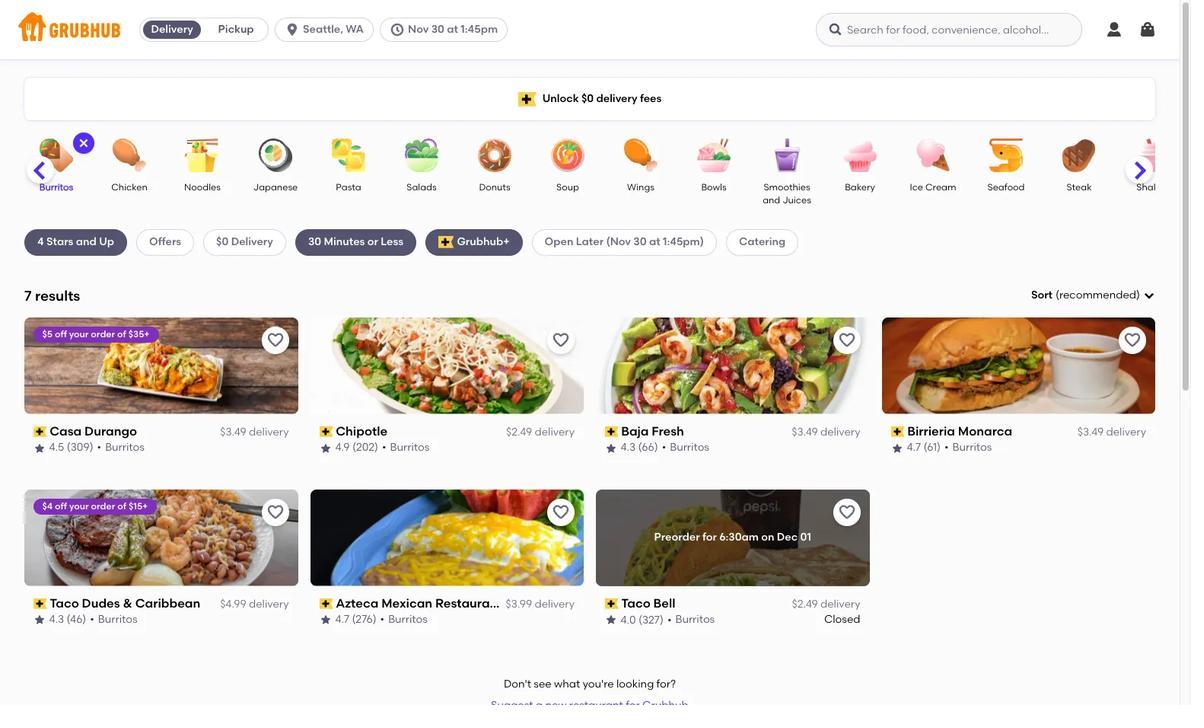 Task type: describe. For each thing, give the bounding box(es) containing it.
save this restaurant image for baja fresh
[[838, 331, 856, 349]]

&
[[123, 596, 133, 611]]

$2.49 for taco bell
[[792, 598, 818, 611]]

$3.49 for fresh
[[792, 426, 818, 439]]

30 inside nov 30 at 1:45pm button
[[432, 23, 445, 36]]

• for azteca mexican restaurants
[[380, 613, 385, 626]]

salads
[[407, 182, 437, 193]]

30 minutes or less
[[308, 236, 404, 248]]

delivery for taco bell
[[821, 598, 861, 611]]

• for birrieria monarca
[[945, 441, 949, 454]]

off for taco
[[55, 501, 67, 512]]

at inside nov 30 at 1:45pm button
[[447, 23, 458, 36]]

• down bell
[[668, 613, 672, 626]]

4.9 (202)
[[335, 441, 379, 454]]

birrieria
[[908, 424, 956, 438]]

pasta
[[336, 182, 361, 193]]

open
[[545, 236, 574, 248]]

monarca
[[959, 424, 1013, 438]]

burritos image
[[30, 139, 83, 172]]

dec
[[777, 531, 798, 544]]

none field containing sort
[[1032, 288, 1156, 303]]

$5 off your order of $35+
[[43, 329, 150, 339]]

pickup button
[[204, 18, 268, 42]]

$3.99 delivery
[[506, 598, 575, 611]]

subscription pass image for taco bell
[[605, 599, 619, 609]]

birrieria monarca
[[908, 424, 1013, 438]]

$2.49 delivery for taco bell
[[792, 598, 861, 611]]

grubhub plus flag logo image for grubhub+
[[439, 236, 454, 249]]

• burritos for casa durango
[[98, 441, 145, 454]]

open later (nov 30 at 1:45pm)
[[545, 236, 704, 248]]

your for taco
[[70, 501, 89, 512]]

• burritos down bell
[[668, 613, 716, 626]]

subscription pass image for azteca mexican restaurants
[[319, 599, 333, 609]]

smoothies
[[764, 182, 811, 193]]

donuts image
[[468, 139, 522, 172]]

bakery
[[845, 182, 876, 193]]

(
[[1056, 289, 1060, 302]]

subscription pass image for birrieria monarca
[[891, 427, 905, 437]]

restaurants
[[436, 596, 508, 611]]

4.7 for azteca mexican restaurants
[[335, 613, 350, 626]]

stars
[[46, 236, 73, 248]]

• for chipotle
[[382, 441, 387, 454]]

• for taco dudes & caribbean
[[90, 613, 95, 626]]

save this restaurant button for chipotle
[[548, 327, 575, 354]]

6:30am
[[720, 531, 759, 544]]

azteca mexican restaurants
[[336, 596, 508, 611]]

• burritos for baja fresh
[[663, 441, 710, 454]]

noodles
[[184, 182, 221, 193]]

subscription pass image for taco dudes & caribbean
[[34, 599, 47, 609]]

(nov
[[607, 236, 631, 248]]

(202)
[[353, 441, 379, 454]]

burritos for birrieria monarca
[[953, 441, 993, 454]]

baja
[[622, 424, 650, 438]]

save this restaurant button for birrieria monarca
[[1119, 327, 1147, 354]]

donuts
[[479, 182, 511, 193]]

don't see what you're looking for?
[[504, 678, 676, 691]]

svg image inside seattle, wa button
[[285, 22, 300, 37]]

nov 30 at 1:45pm button
[[380, 18, 514, 42]]

$0 delivery
[[216, 236, 273, 248]]

burritos down "burritos" image at left top
[[39, 182, 73, 193]]

looking
[[617, 678, 654, 691]]

4 stars and up
[[37, 236, 114, 248]]

delivery inside 'button'
[[151, 23, 193, 36]]

save this restaurant image for chipotle
[[552, 331, 570, 349]]

1:45pm)
[[663, 236, 704, 248]]

you're
[[583, 678, 614, 691]]

burritos for baja fresh
[[671, 441, 710, 454]]

azteca mexican restaurants logo image
[[310, 489, 584, 586]]

nov 30 at 1:45pm
[[408, 23, 498, 36]]

for
[[703, 531, 717, 544]]

japanese image
[[249, 139, 302, 172]]

burritos for casa durango
[[106, 441, 145, 454]]

• burritos for taco dudes & caribbean
[[90, 613, 138, 626]]

delivery for baja fresh
[[821, 426, 861, 439]]

casa durango logo image
[[24, 317, 298, 414]]

delivery for azteca mexican restaurants
[[535, 598, 575, 611]]

delivery for birrieria monarca
[[1107, 426, 1147, 439]]

durango
[[85, 424, 137, 438]]

taco dudes & caribbean
[[50, 596, 201, 611]]

save this restaurant button for azteca mexican restaurants
[[548, 499, 575, 526]]

main navigation navigation
[[0, 0, 1180, 59]]

(46)
[[67, 613, 87, 626]]

steak image
[[1053, 139, 1107, 172]]

minutes
[[324, 236, 365, 248]]

don't
[[504, 678, 532, 691]]

wings
[[628, 182, 655, 193]]

unlock $0 delivery fees
[[543, 92, 662, 105]]

$3.49 for monarca
[[1078, 426, 1104, 439]]

or
[[368, 236, 378, 248]]

chipotle
[[336, 424, 388, 438]]

• burritos for birrieria monarca
[[945, 441, 993, 454]]

birrieria monarca logo image
[[882, 317, 1156, 414]]

casa durango
[[50, 424, 137, 438]]

$3.49 delivery for casa durango
[[220, 426, 289, 439]]

)
[[1137, 289, 1141, 302]]

• burritos for azteca mexican restaurants
[[380, 613, 428, 626]]

burritos for taco dudes & caribbean
[[98, 613, 138, 626]]

4.0 (327)
[[621, 613, 664, 626]]

• for casa durango
[[98, 441, 102, 454]]

preorder
[[655, 531, 700, 544]]

less
[[381, 236, 404, 248]]

seafood
[[988, 182, 1025, 193]]

offers
[[149, 236, 181, 248]]

preorder for 6:30am on dec 01
[[655, 531, 812, 544]]

shakes
[[1137, 182, 1169, 193]]

• for baja fresh
[[663, 441, 667, 454]]

order for durango
[[91, 329, 115, 339]]

(276)
[[352, 613, 377, 626]]

4.3 for baja fresh
[[621, 441, 636, 454]]

burritos for chipotle
[[390, 441, 430, 454]]

4.3 (66)
[[621, 441, 659, 454]]

steak
[[1067, 182, 1092, 193]]

$4.99 delivery
[[220, 598, 289, 611]]

taco for taco bell
[[622, 596, 651, 611]]

pasta image
[[322, 139, 375, 172]]

save this restaurant image for taco bell
[[838, 503, 856, 521]]

0 horizontal spatial $0
[[216, 236, 229, 248]]

catering
[[739, 236, 786, 248]]

ice cream image
[[907, 139, 960, 172]]

cream
[[926, 182, 957, 193]]

$4
[[43, 501, 53, 512]]

4.3 (46)
[[49, 613, 87, 626]]

save this restaurant image for birrieria monarca
[[1124, 331, 1142, 349]]

subscription pass image for baja fresh
[[605, 427, 619, 437]]

bowls
[[702, 182, 727, 193]]

$35+
[[129, 329, 150, 339]]

unlock
[[543, 92, 579, 105]]

1:45pm
[[461, 23, 498, 36]]

seattle, wa button
[[275, 18, 380, 42]]

$3.49 delivery for birrieria monarca
[[1078, 426, 1147, 439]]

star icon image left 4.0
[[605, 614, 618, 626]]

closed
[[825, 613, 861, 626]]



Task type: locate. For each thing, give the bounding box(es) containing it.
$2.49 for chipotle
[[506, 426, 532, 439]]

1 horizontal spatial 4.3
[[621, 441, 636, 454]]

1 horizontal spatial at
[[650, 236, 661, 248]]

0 horizontal spatial and
[[76, 236, 97, 248]]

2 horizontal spatial $3.49 delivery
[[1078, 426, 1147, 439]]

burritos right '(202)'
[[390, 441, 430, 454]]

caribbean
[[136, 596, 201, 611]]

01
[[801, 531, 812, 544]]

1 vertical spatial $0
[[216, 236, 229, 248]]

delivery left pickup
[[151, 23, 193, 36]]

1 vertical spatial and
[[76, 236, 97, 248]]

0 vertical spatial $2.49 delivery
[[506, 426, 575, 439]]

burritos
[[39, 182, 73, 193], [106, 441, 145, 454], [390, 441, 430, 454], [671, 441, 710, 454], [953, 441, 993, 454], [98, 613, 138, 626], [388, 613, 428, 626], [676, 613, 716, 626]]

0 horizontal spatial svg image
[[285, 22, 300, 37]]

$15+
[[129, 501, 148, 512]]

1 of from the top
[[118, 329, 127, 339]]

$0 right the unlock
[[582, 92, 594, 105]]

subscription pass image for casa durango
[[34, 427, 47, 437]]

subscription pass image left baja
[[605, 427, 619, 437]]

star icon image left 4.9
[[319, 442, 332, 454]]

seafood image
[[980, 139, 1033, 172]]

delivery for casa durango
[[249, 426, 289, 439]]

at left 1:45pm)
[[650, 236, 661, 248]]

grubhub plus flag logo image for unlock $0 delivery fees
[[518, 92, 537, 106]]

2 of from the top
[[118, 501, 127, 512]]

subscription pass image
[[34, 427, 47, 437], [319, 427, 333, 437], [605, 427, 619, 437], [891, 427, 905, 437], [34, 599, 47, 609], [319, 599, 333, 609], [605, 599, 619, 609]]

1 $3.49 from the left
[[220, 426, 246, 439]]

grubhub+
[[457, 236, 510, 248]]

pickup
[[218, 23, 254, 36]]

star icon image for baja fresh
[[605, 442, 618, 454]]

0 vertical spatial off
[[55, 329, 67, 339]]

chicken
[[111, 182, 148, 193]]

2 your from the top
[[70, 501, 89, 512]]

• burritos down the durango
[[98, 441, 145, 454]]

star icon image for casa durango
[[34, 442, 46, 454]]

4.7 for birrieria monarca
[[907, 441, 921, 454]]

0 horizontal spatial $3.49 delivery
[[220, 426, 289, 439]]

1 horizontal spatial 30
[[432, 23, 445, 36]]

azteca
[[336, 596, 379, 611]]

1 horizontal spatial 4.7
[[907, 441, 921, 454]]

star icon image left 4.5
[[34, 442, 46, 454]]

0 vertical spatial and
[[763, 195, 781, 206]]

1 vertical spatial delivery
[[231, 236, 273, 248]]

results
[[35, 287, 80, 304]]

dudes
[[82, 596, 120, 611]]

0 vertical spatial grubhub plus flag logo image
[[518, 92, 537, 106]]

star icon image for birrieria monarca
[[891, 442, 904, 454]]

taco up 4.3 (46) at the left
[[50, 596, 79, 611]]

your right $5 at the left
[[70, 329, 89, 339]]

salads image
[[395, 139, 449, 172]]

save this restaurant button
[[262, 327, 289, 354], [548, 327, 575, 354], [833, 327, 861, 354], [1119, 327, 1147, 354], [262, 499, 289, 526], [548, 499, 575, 526], [833, 499, 861, 526]]

• right '(66)'
[[663, 441, 667, 454]]

star icon image
[[34, 442, 46, 454], [319, 442, 332, 454], [605, 442, 618, 454], [891, 442, 904, 454], [34, 614, 46, 626], [319, 614, 332, 626], [605, 614, 618, 626]]

grubhub plus flag logo image left the unlock
[[518, 92, 537, 106]]

0 vertical spatial 4.3
[[621, 441, 636, 454]]

delivery for chipotle
[[535, 426, 575, 439]]

save this restaurant image for azteca mexican restaurants
[[552, 503, 570, 521]]

delivery for taco dudes & caribbean
[[249, 598, 289, 611]]

taco dudes & caribbean logo image
[[24, 489, 298, 586]]

4.3
[[621, 441, 636, 454], [49, 613, 64, 626]]

1 horizontal spatial save this restaurant image
[[552, 503, 570, 521]]

burritos down bell
[[676, 613, 716, 626]]

chicken image
[[103, 139, 156, 172]]

juices
[[783, 195, 812, 206]]

grubhub plus flag logo image
[[518, 92, 537, 106], [439, 236, 454, 249]]

1 vertical spatial your
[[70, 501, 89, 512]]

your right $4
[[70, 501, 89, 512]]

order left $15+
[[91, 501, 116, 512]]

$2.49
[[506, 426, 532, 439], [792, 598, 818, 611]]

0 horizontal spatial delivery
[[151, 23, 193, 36]]

ice
[[910, 182, 924, 193]]

2 off from the top
[[55, 501, 67, 512]]

off
[[55, 329, 67, 339], [55, 501, 67, 512]]

1 vertical spatial off
[[55, 501, 67, 512]]

1 vertical spatial 4.3
[[49, 613, 64, 626]]

burritos down mexican
[[388, 613, 428, 626]]

0 horizontal spatial taco
[[50, 596, 79, 611]]

subscription pass image for chipotle
[[319, 427, 333, 437]]

$2.49 delivery
[[506, 426, 575, 439], [792, 598, 861, 611]]

for?
[[657, 678, 676, 691]]

star icon image for chipotle
[[319, 442, 332, 454]]

0 vertical spatial your
[[70, 329, 89, 339]]

0 vertical spatial $0
[[582, 92, 594, 105]]

seattle, wa
[[303, 23, 364, 36]]

star icon image left the 4.7 (61)
[[891, 442, 904, 454]]

and down the smoothies
[[763, 195, 781, 206]]

$0 right offers
[[216, 236, 229, 248]]

0 horizontal spatial $3.49
[[220, 426, 246, 439]]

on
[[762, 531, 775, 544]]

wings image
[[615, 139, 668, 172]]

burritos down the durango
[[106, 441, 145, 454]]

0 horizontal spatial grubhub plus flag logo image
[[439, 236, 454, 249]]

subscription pass image left dudes
[[34, 599, 47, 609]]

1 vertical spatial $2.49
[[792, 598, 818, 611]]

save this restaurant button for baja fresh
[[833, 327, 861, 354]]

$3.49 delivery for baja fresh
[[792, 426, 861, 439]]

sort ( recommended )
[[1032, 289, 1141, 302]]

wa
[[346, 23, 364, 36]]

star icon image for taco dudes & caribbean
[[34, 614, 46, 626]]

1 vertical spatial order
[[91, 501, 116, 512]]

1 vertical spatial at
[[650, 236, 661, 248]]

subscription pass image left casa
[[34, 427, 47, 437]]

subscription pass image left "chipotle"
[[319, 427, 333, 437]]

off right $4
[[55, 501, 67, 512]]

• burritos down mexican
[[380, 613, 428, 626]]

star icon image left 4.3 (46) at the left
[[34, 614, 46, 626]]

and inside smoothies and juices
[[763, 195, 781, 206]]

1 taco from the left
[[50, 596, 79, 611]]

30 right nov at left
[[432, 23, 445, 36]]

ice cream
[[910, 182, 957, 193]]

0 vertical spatial $2.49
[[506, 426, 532, 439]]

• burritos down 'fresh'
[[663, 441, 710, 454]]

0 vertical spatial at
[[447, 23, 458, 36]]

off right $5 at the left
[[55, 329, 67, 339]]

2 $3.49 delivery from the left
[[792, 426, 861, 439]]

0 horizontal spatial 4.3
[[49, 613, 64, 626]]

0 horizontal spatial 30
[[308, 236, 322, 248]]

star icon image left 4.3 (66) at bottom
[[605, 442, 618, 454]]

• burritos down taco dudes & caribbean
[[90, 613, 138, 626]]

subscription pass image left the birrieria
[[891, 427, 905, 437]]

fresh
[[653, 424, 685, 438]]

noodles image
[[176, 139, 229, 172]]

up
[[99, 236, 114, 248]]

and
[[763, 195, 781, 206], [76, 236, 97, 248]]

1 horizontal spatial $0
[[582, 92, 594, 105]]

1 your from the top
[[70, 329, 89, 339]]

1 horizontal spatial $2.49
[[792, 598, 818, 611]]

your for casa
[[70, 329, 89, 339]]

subscription pass image left azteca
[[319, 599, 333, 609]]

4.3 down baja
[[621, 441, 636, 454]]

see
[[534, 678, 552, 691]]

• right (46)
[[90, 613, 95, 626]]

svg image
[[1106, 21, 1124, 39], [390, 22, 405, 37], [829, 22, 844, 37], [78, 137, 90, 149], [1144, 290, 1156, 302]]

30 left minutes
[[308, 236, 322, 248]]

subscription pass image left taco bell
[[605, 599, 619, 609]]

(309)
[[67, 441, 94, 454]]

of for durango
[[118, 329, 127, 339]]

1 horizontal spatial grubhub plus flag logo image
[[518, 92, 537, 106]]

4
[[37, 236, 44, 248]]

4.7 left (276)
[[335, 613, 350, 626]]

$3.99
[[506, 598, 532, 611]]

4.7 (61)
[[907, 441, 941, 454]]

1 horizontal spatial svg image
[[1139, 21, 1158, 39]]

baja fresh logo image
[[596, 317, 870, 414]]

4.7 left (61)
[[907, 441, 921, 454]]

30 right (nov
[[634, 236, 647, 248]]

0 vertical spatial 4.7
[[907, 441, 921, 454]]

Search for food, convenience, alcohol... search field
[[816, 13, 1083, 46]]

4.0
[[621, 613, 637, 626]]

0 horizontal spatial $2.49 delivery
[[506, 426, 575, 439]]

order for dudes
[[91, 501, 116, 512]]

• burritos down birrieria monarca
[[945, 441, 993, 454]]

2 horizontal spatial 30
[[634, 236, 647, 248]]

svg image
[[1139, 21, 1158, 39], [285, 22, 300, 37]]

4.5 (309)
[[49, 441, 94, 454]]

4.5
[[49, 441, 65, 454]]

1 vertical spatial $2.49 delivery
[[792, 598, 861, 611]]

3 $3.49 from the left
[[1078, 426, 1104, 439]]

star icon image for azteca mexican restaurants
[[319, 614, 332, 626]]

1 horizontal spatial $3.49 delivery
[[792, 426, 861, 439]]

and left up
[[76, 236, 97, 248]]

1 horizontal spatial taco
[[622, 596, 651, 611]]

• right '(202)'
[[382, 441, 387, 454]]

0 horizontal spatial $2.49
[[506, 426, 532, 439]]

later
[[576, 236, 604, 248]]

star icon image left 4.7 (276)
[[319, 614, 332, 626]]

mexican
[[382, 596, 433, 611]]

delivery
[[151, 23, 193, 36], [231, 236, 273, 248]]

bowls image
[[688, 139, 741, 172]]

4.7 (276)
[[335, 613, 377, 626]]

4.3 for taco dudes & caribbean
[[49, 613, 64, 626]]

0 vertical spatial of
[[118, 329, 127, 339]]

(327)
[[639, 613, 664, 626]]

recommended
[[1060, 289, 1137, 302]]

1 vertical spatial 4.7
[[335, 613, 350, 626]]

shakes image
[[1126, 139, 1180, 172]]

burritos for azteca mexican restaurants
[[388, 613, 428, 626]]

grubhub plus flag logo image left grubhub+
[[439, 236, 454, 249]]

taco for taco dudes & caribbean
[[50, 596, 79, 611]]

• right (61)
[[945, 441, 949, 454]]

at left 1:45pm
[[447, 23, 458, 36]]

0 vertical spatial delivery
[[151, 23, 193, 36]]

1 horizontal spatial and
[[763, 195, 781, 206]]

2 horizontal spatial save this restaurant image
[[1124, 331, 1142, 349]]

delivery button
[[140, 18, 204, 42]]

$3.49 for durango
[[220, 426, 246, 439]]

1 vertical spatial grubhub plus flag logo image
[[439, 236, 454, 249]]

delivery down japanese
[[231, 236, 273, 248]]

of left $35+
[[118, 329, 127, 339]]

of left $15+
[[118, 501, 127, 512]]

burritos down taco dudes & caribbean
[[98, 613, 138, 626]]

1 vertical spatial of
[[118, 501, 127, 512]]

of for dudes
[[118, 501, 127, 512]]

burritos down 'fresh'
[[671, 441, 710, 454]]

• burritos right '(202)'
[[382, 441, 430, 454]]

at
[[447, 23, 458, 36], [650, 236, 661, 248]]

0 vertical spatial order
[[91, 329, 115, 339]]

$4 off your order of $15+
[[43, 501, 148, 512]]

soup image
[[541, 139, 595, 172]]

save this restaurant button for taco bell
[[833, 499, 861, 526]]

save this restaurant image
[[266, 331, 284, 349], [1124, 331, 1142, 349], [552, 503, 570, 521]]

seattle,
[[303, 23, 343, 36]]

soup
[[557, 182, 579, 193]]

smoothies and juices image
[[761, 139, 814, 172]]

1 horizontal spatial $2.49 delivery
[[792, 598, 861, 611]]

$5
[[43, 329, 53, 339]]

2 $3.49 from the left
[[792, 426, 818, 439]]

• burritos for chipotle
[[382, 441, 430, 454]]

• down casa durango
[[98, 441, 102, 454]]

$2.49 delivery for chipotle
[[506, 426, 575, 439]]

7 results
[[24, 287, 80, 304]]

taco up the 4.0 (327)
[[622, 596, 651, 611]]

bakery image
[[834, 139, 887, 172]]

1 horizontal spatial $3.49
[[792, 426, 818, 439]]

None field
[[1032, 288, 1156, 303]]

burritos down birrieria monarca
[[953, 441, 993, 454]]

• right (276)
[[380, 613, 385, 626]]

0 horizontal spatial 4.7
[[335, 613, 350, 626]]

(61)
[[924, 441, 941, 454]]

nov
[[408, 23, 429, 36]]

$3.49
[[220, 426, 246, 439], [792, 426, 818, 439], [1078, 426, 1104, 439]]

2 horizontal spatial $3.49
[[1078, 426, 1104, 439]]

chipotle logo image
[[310, 317, 584, 414]]

•
[[98, 441, 102, 454], [382, 441, 387, 454], [663, 441, 667, 454], [945, 441, 949, 454], [90, 613, 95, 626], [380, 613, 385, 626], [668, 613, 672, 626]]

baja fresh
[[622, 424, 685, 438]]

4.7
[[907, 441, 921, 454], [335, 613, 350, 626]]

0 horizontal spatial save this restaurant image
[[266, 331, 284, 349]]

of
[[118, 329, 127, 339], [118, 501, 127, 512]]

4.3 left (46)
[[49, 613, 64, 626]]

svg image inside nov 30 at 1:45pm button
[[390, 22, 405, 37]]

taco bell
[[622, 596, 676, 611]]

1 off from the top
[[55, 329, 67, 339]]

7
[[24, 287, 32, 304]]

save this restaurant image
[[552, 331, 570, 349], [838, 331, 856, 349], [266, 503, 284, 521], [838, 503, 856, 521]]

1 $3.49 delivery from the left
[[220, 426, 289, 439]]

order left $35+
[[91, 329, 115, 339]]

bell
[[654, 596, 676, 611]]

1 horizontal spatial delivery
[[231, 236, 273, 248]]

what
[[554, 678, 581, 691]]

(66)
[[639, 441, 659, 454]]

3 $3.49 delivery from the left
[[1078, 426, 1147, 439]]

sort
[[1032, 289, 1053, 302]]

casa
[[50, 424, 82, 438]]

smoothies and juices
[[763, 182, 812, 206]]

off for casa
[[55, 329, 67, 339]]

2 taco from the left
[[622, 596, 651, 611]]

order
[[91, 329, 115, 339], [91, 501, 116, 512]]

0 horizontal spatial at
[[447, 23, 458, 36]]



Task type: vqa. For each thing, say whether or not it's contained in the screenshot.
svg image within nov 30 at 1:45pm button
yes



